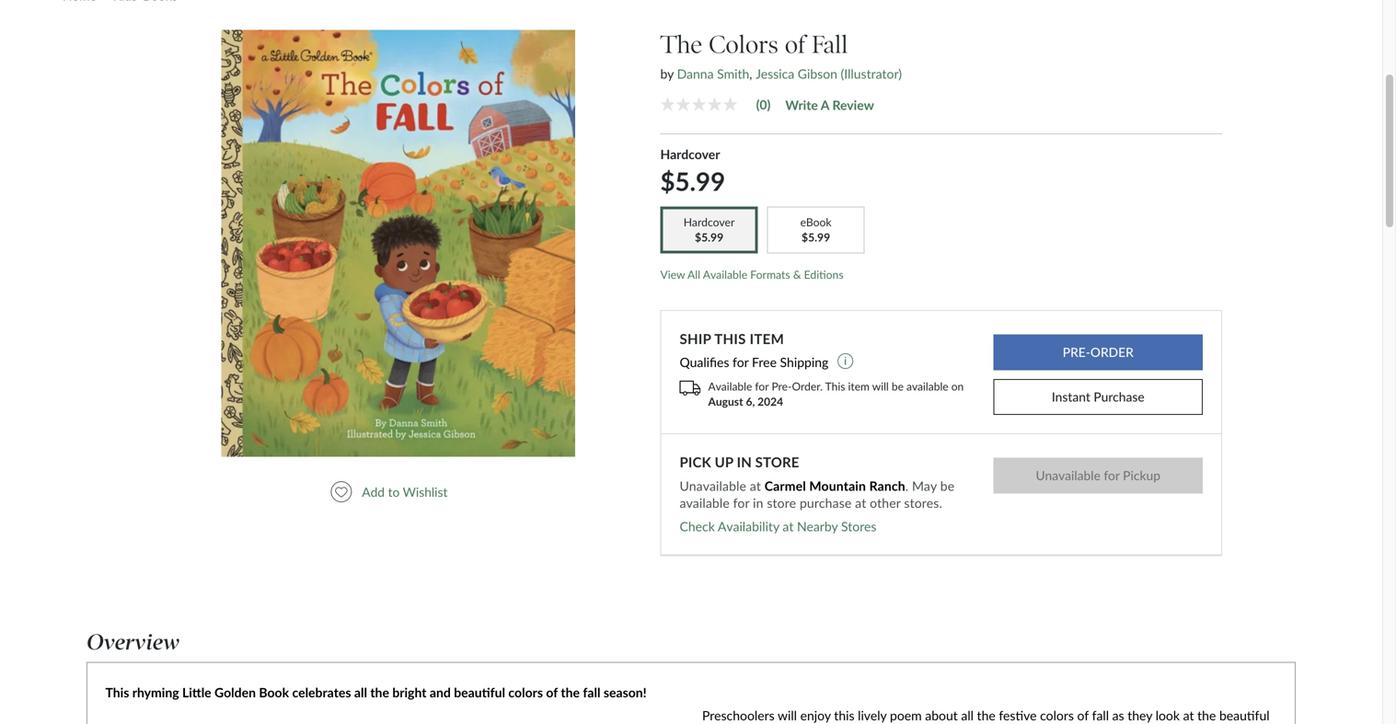 Task type: locate. For each thing, give the bounding box(es) containing it.
and
[[430, 685, 451, 701]]

None submit
[[994, 334, 1203, 370], [994, 458, 1203, 494], [994, 334, 1203, 370], [994, 458, 1203, 494]]

of
[[785, 29, 806, 59], [546, 685, 558, 701], [1078, 708, 1089, 724]]

2 horizontal spatial of
[[1078, 708, 1089, 724]]

1 vertical spatial be
[[941, 478, 955, 494]]

qualifies
[[680, 354, 730, 370]]

store
[[755, 454, 800, 470]]

$5.99
[[660, 166, 725, 196], [802, 231, 830, 244]]

0 vertical spatial of
[[785, 29, 806, 59]]

available right all
[[703, 268, 748, 281]]

beautiful right "look" on the bottom of the page
[[1220, 708, 1270, 724]]

availability
[[718, 519, 780, 534]]

in
[[753, 495, 764, 511]]

0 vertical spatial $5.99
[[660, 166, 725, 196]]

write
[[786, 97, 818, 113]]

1 vertical spatial available
[[708, 380, 752, 393]]

0 vertical spatial available
[[907, 380, 949, 393]]

to
[[388, 485, 400, 500]]

be right may
[[941, 478, 955, 494]]

0 horizontal spatial be
[[892, 380, 904, 393]]

0 horizontal spatial beautiful
[[454, 685, 505, 701]]

formats
[[751, 268, 790, 281]]

for
[[733, 354, 749, 370], [755, 380, 769, 393], [733, 495, 750, 511]]

2 vertical spatial for
[[733, 495, 750, 511]]

0 vertical spatial beautiful
[[454, 685, 505, 701]]

colors
[[509, 685, 543, 701], [1040, 708, 1074, 724]]

0 vertical spatial fall
[[583, 685, 601, 701]]

at inside check availability at nearby stores link
[[783, 519, 794, 534]]

0 horizontal spatial available
[[680, 495, 730, 511]]

colors right festive
[[1040, 708, 1074, 724]]

for left in at right
[[733, 495, 750, 511]]

write a review
[[786, 97, 874, 113]]

a
[[821, 97, 829, 113]]

instant purchase button
[[994, 379, 1203, 415]]

ship
[[680, 331, 711, 347]]

1 horizontal spatial available
[[907, 380, 949, 393]]

of inside the colors of fall by danna smith , jessica gibson (illustrator)
[[785, 29, 806, 59]]

season!
[[604, 685, 647, 701]]

all
[[688, 268, 701, 281]]

0 vertical spatial for
[[733, 354, 749, 370]]

will
[[872, 380, 889, 393], [778, 708, 797, 724]]

jessica gibson (illustrator) link
[[756, 66, 902, 82]]

available left on at right
[[907, 380, 949, 393]]

1 vertical spatial beautiful
[[1220, 708, 1270, 724]]

1 vertical spatial all
[[961, 708, 974, 724]]

of left the fall
[[785, 29, 806, 59]]

0 vertical spatial this
[[825, 380, 845, 393]]

1 horizontal spatial this
[[825, 380, 845, 393]]

1 horizontal spatial of
[[785, 29, 806, 59]]

1 horizontal spatial colors
[[1040, 708, 1074, 724]]

available inside . may be available for in store purchase at other stores.
[[680, 495, 730, 511]]

all
[[354, 685, 367, 701], [961, 708, 974, 724]]

danna
[[677, 66, 714, 82]]

for inside ship this item qualifies for free shipping
[[733, 354, 749, 370]]

view all available formats & editions link
[[660, 268, 844, 281]]

1 horizontal spatial fall
[[1092, 708, 1109, 724]]

1 vertical spatial $5.99
[[802, 231, 830, 244]]

book
[[259, 685, 289, 701]]

available
[[703, 268, 748, 281], [708, 380, 752, 393]]

&
[[793, 268, 801, 281]]

1 vertical spatial for
[[755, 380, 769, 393]]

august
[[708, 395, 743, 408]]

ebook
[[800, 215, 832, 229]]

check
[[680, 519, 715, 534]]

beautiful right the and
[[454, 685, 505, 701]]

0 vertical spatial be
[[892, 380, 904, 393]]

1 horizontal spatial all
[[961, 708, 974, 724]]

as
[[1113, 708, 1125, 724]]

they
[[1128, 708, 1153, 724]]

1 vertical spatial this
[[105, 685, 129, 701]]

bright
[[392, 685, 427, 701]]

1 vertical spatial of
[[546, 685, 558, 701]]

this left rhyming
[[105, 685, 129, 701]]

available inside available for pre-order. this item will be available on august 6, 2024
[[708, 380, 752, 393]]

nearby stores
[[797, 519, 877, 534]]

fall left 'as'
[[1092, 708, 1109, 724]]

ship this item qualifies for free shipping
[[680, 331, 832, 370]]

the colors of fall by danna smith , jessica gibson (illustrator)
[[660, 29, 902, 82]]

0 horizontal spatial this
[[105, 685, 129, 701]]

available
[[907, 380, 949, 393], [680, 495, 730, 511]]

0 vertical spatial will
[[872, 380, 889, 393]]

this left item
[[825, 380, 845, 393]]

gibson
[[798, 66, 838, 82]]

be right item
[[892, 380, 904, 393]]

for for .
[[733, 495, 750, 511]]

hardcover $5.99
[[660, 146, 732, 196]]

$5.99 down ebook in the right top of the page
[[802, 231, 830, 244]]

fall
[[812, 29, 848, 59]]

store
[[767, 495, 796, 511]]

$5.99 inside the 'hardcover $5.99'
[[660, 166, 725, 196]]

$5.99 for ebook $5.99
[[802, 231, 830, 244]]

will left enjoy
[[778, 708, 797, 724]]

for up 2024
[[755, 380, 769, 393]]

instant
[[1052, 390, 1091, 405]]

. may be available for in store purchase at other stores.
[[680, 478, 955, 511]]

pick up in store
[[680, 454, 800, 470]]

1 horizontal spatial will
[[872, 380, 889, 393]]

$5.99 inside ebook $5.99
[[802, 231, 830, 244]]

will right item
[[872, 380, 889, 393]]

write a review button
[[786, 97, 874, 113]]

little
[[182, 685, 211, 701]]

all right celebrates
[[354, 685, 367, 701]]

6,
[[746, 395, 755, 408]]

0 horizontal spatial of
[[546, 685, 558, 701]]

of left 'as'
[[1078, 708, 1089, 724]]

editions
[[804, 268, 844, 281]]

for inside . may be available for in store purchase at other stores.
[[733, 495, 750, 511]]

0 horizontal spatial $5.99
[[660, 166, 725, 196]]

all right about
[[961, 708, 974, 724]]

for inside available for pre-order. this item will be available on august 6, 2024
[[755, 380, 769, 393]]

this
[[715, 331, 746, 347]]

at right "look" on the bottom of the page
[[1183, 708, 1194, 724]]

(illustrator)
[[841, 66, 902, 82]]

(0)
[[756, 97, 771, 112]]

$5.99 for hardcover $5.99
[[660, 166, 725, 196]]

0 horizontal spatial will
[[778, 708, 797, 724]]

0 horizontal spatial all
[[354, 685, 367, 701]]

1 horizontal spatial $5.99
[[802, 231, 830, 244]]

about
[[925, 708, 958, 724]]

1 vertical spatial available
[[680, 495, 730, 511]]

for left free
[[733, 354, 749, 370]]

festive
[[999, 708, 1037, 724]]

available up august on the bottom right
[[708, 380, 752, 393]]

the
[[660, 29, 703, 59]]

of left 'season!'
[[546, 685, 558, 701]]

ebook $5.99
[[800, 215, 832, 244]]

be
[[892, 380, 904, 393], [941, 478, 955, 494]]

this inside available for pre-order. this item will be available on august 6, 2024
[[825, 380, 845, 393]]

2 vertical spatial of
[[1078, 708, 1089, 724]]

available down 'unavailable' on the bottom of the page
[[680, 495, 730, 511]]

unavailable at carmel mountain ranch
[[680, 478, 906, 494]]

item
[[750, 331, 784, 347]]

the
[[370, 685, 389, 701], [561, 685, 580, 701], [977, 708, 996, 724], [1198, 708, 1216, 724]]

look
[[1156, 708, 1180, 724]]

colors right the and
[[509, 685, 543, 701]]

add to wishlist
[[362, 485, 448, 500]]

fall left 'season!'
[[583, 685, 601, 701]]

1 horizontal spatial be
[[941, 478, 955, 494]]

available inside available for pre-order. this item will be available on august 6, 2024
[[907, 380, 949, 393]]

be inside available for pre-order. this item will be available on august 6, 2024
[[892, 380, 904, 393]]

0 horizontal spatial colors
[[509, 685, 543, 701]]

fall
[[583, 685, 601, 701], [1092, 708, 1109, 724]]

wishlist
[[403, 485, 448, 500]]

1 vertical spatial fall
[[1092, 708, 1109, 724]]

at down store
[[783, 519, 794, 534]]

$5.99 down hardcover
[[660, 166, 725, 196]]

available for pre-order. this item will be available on august 6, 2024
[[708, 380, 964, 408]]

at left other
[[855, 495, 867, 511]]

will inside available for pre-order. this item will be available on august 6, 2024
[[872, 380, 889, 393]]

mountain
[[810, 478, 866, 494]]

1 vertical spatial will
[[778, 708, 797, 724]]



Task type: vqa. For each thing, say whether or not it's contained in the screenshot.
Carmel
yes



Task type: describe. For each thing, give the bounding box(es) containing it.
at inside this rhyming little golden book celebrates all the bright and beautiful colors of the fall season! preschoolers will enjoy this lively poem about all the festive colors of fall as they look at the beautiful
[[1183, 708, 1194, 724]]

0 horizontal spatial fall
[[583, 685, 601, 701]]

may
[[912, 478, 937, 494]]

purchase
[[800, 495, 852, 511]]

add
[[362, 485, 385, 500]]

(0) button
[[660, 97, 786, 112]]

by
[[660, 66, 674, 82]]

danna smith link
[[677, 66, 750, 82]]

review
[[833, 97, 874, 113]]

up
[[715, 454, 734, 470]]

the left bright
[[370, 685, 389, 701]]

instant purchase
[[1052, 390, 1145, 405]]

celebrates
[[292, 685, 351, 701]]

2024
[[758, 395, 783, 408]]

in
[[737, 454, 752, 470]]

enjoy
[[800, 708, 831, 724]]

unavailable
[[680, 478, 747, 494]]

at up in at right
[[750, 478, 761, 494]]

the colors of fall image
[[222, 30, 576, 457]]

overview
[[87, 629, 180, 656]]

colors
[[709, 29, 779, 59]]

poem
[[890, 708, 922, 724]]

jessica
[[756, 66, 795, 82]]

be inside . may be available for in store purchase at other stores.
[[941, 478, 955, 494]]

on
[[952, 380, 964, 393]]

0 vertical spatial available
[[703, 268, 748, 281]]

0 vertical spatial colors
[[509, 685, 543, 701]]

1 vertical spatial colors
[[1040, 708, 1074, 724]]

for for ship
[[733, 354, 749, 370]]

,
[[750, 66, 753, 82]]

preschoolers
[[702, 708, 775, 724]]

the left 'season!'
[[561, 685, 580, 701]]

.
[[906, 478, 909, 494]]

view
[[660, 268, 685, 281]]

will inside this rhyming little golden book celebrates all the bright and beautiful colors of the fall season! preschoolers will enjoy this lively poem about all the festive colors of fall as they look at the beautiful
[[778, 708, 797, 724]]

shipping
[[780, 354, 829, 370]]

other
[[870, 495, 901, 511]]

add to wishlist link
[[330, 482, 456, 503]]

order.
[[792, 380, 823, 393]]

stores.
[[904, 495, 943, 511]]

pre-
[[772, 380, 792, 393]]

view all available formats & editions
[[660, 268, 844, 281]]

hardcover
[[660, 146, 720, 162]]

purchase
[[1094, 390, 1145, 405]]

check availability at nearby stores link
[[680, 519, 877, 535]]

check availability at nearby stores
[[680, 519, 877, 534]]

this
[[834, 708, 855, 724]]

ranch
[[870, 478, 906, 494]]

at inside . may be available for in store purchase at other stores.
[[855, 495, 867, 511]]

0 vertical spatial all
[[354, 685, 367, 701]]

golden
[[215, 685, 256, 701]]

the right "look" on the bottom of the page
[[1198, 708, 1216, 724]]

this inside this rhyming little golden book celebrates all the bright and beautiful colors of the fall season! preschoolers will enjoy this lively poem about all the festive colors of fall as they look at the beautiful
[[105, 685, 129, 701]]

lively
[[858, 708, 887, 724]]

1 horizontal spatial beautiful
[[1220, 708, 1270, 724]]

this rhyming little golden book celebrates all the bright and beautiful colors of the fall season! preschoolers will enjoy this lively poem about all the festive colors of fall as they look at the beautiful
[[105, 685, 1270, 724]]

rhyming
[[132, 685, 179, 701]]

pick
[[680, 454, 711, 470]]

smith
[[717, 66, 750, 82]]

item
[[848, 380, 870, 393]]

the left festive
[[977, 708, 996, 724]]

carmel
[[765, 478, 806, 494]]

free
[[752, 354, 777, 370]]



